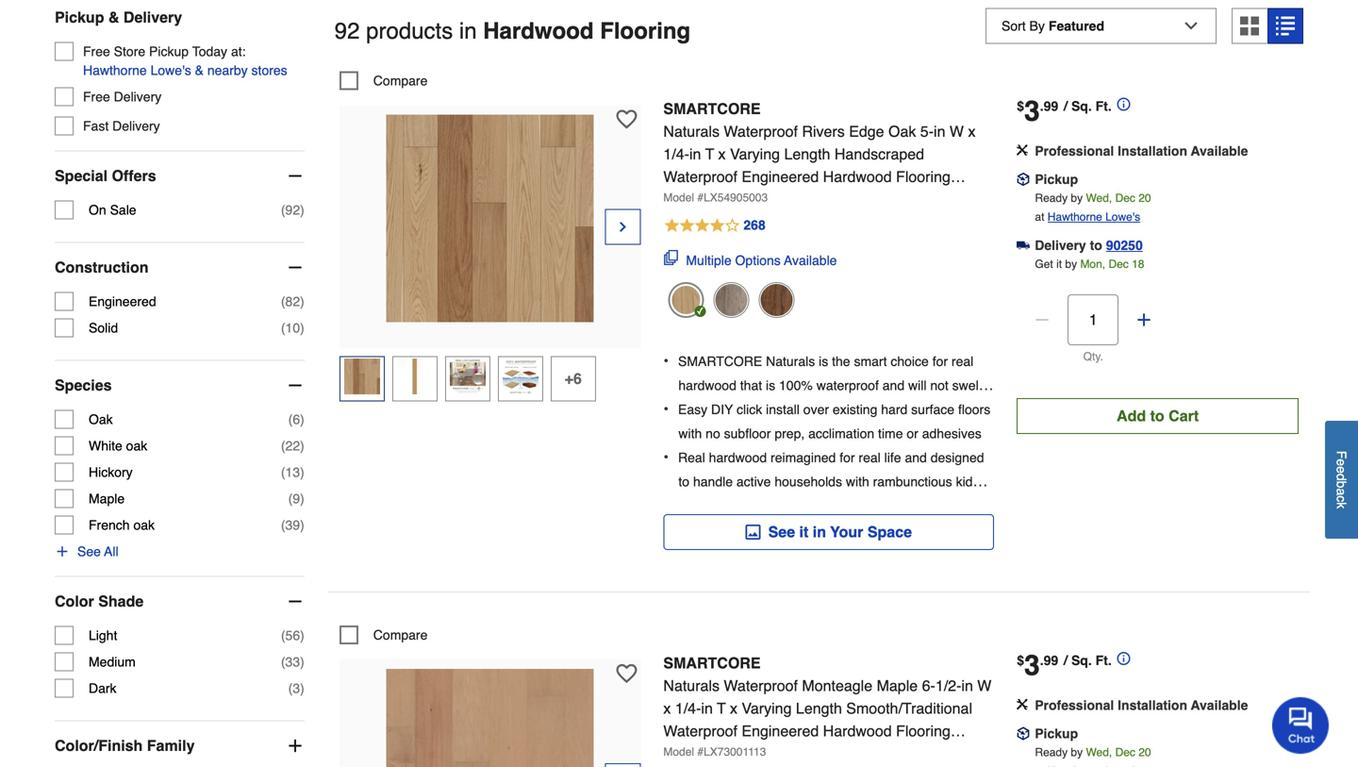 Task type: vqa. For each thing, say whether or not it's contained in the screenshot.
it corresponding to Get
yes



Task type: describe. For each thing, give the bounding box(es) containing it.
268 button
[[664, 214, 995, 237]]

oak inside smartcore naturals waterproof rivers edge oak 5-in w x 1/4-in t x varying length handscraped waterproof engineered hardwood flooring (20.01-sq ft)
[[889, 122, 916, 140]]

on
[[89, 202, 106, 217]]

waterproof
[[817, 378, 879, 393]]

ready for ready by wed, dec 20 at hawthorne lowe's
[[1035, 191, 1068, 205]]

hard
[[881, 402, 908, 417]]

see it in your space
[[769, 523, 912, 540]]

french oak
[[89, 517, 155, 533]]

for inside • smartcore naturals is the smart choice for real hardwood that is 100% waterproof and will not swell, crack or peel when exposed to water
[[933, 354, 948, 369]]

hardwood inside • smartcore naturals is the smart choice for real hardwood that is 100% waterproof and will not swell, crack or peel when exposed to water
[[679, 378, 737, 393]]

1 vertical spatial oak
[[89, 412, 113, 427]]

naturals for smartcore naturals waterproof monteagle maple 6-1/2-in w x 1/4-in t x varying length smooth/traditional waterproof engineered hardwood flooring (21.79-sq ft)
[[664, 677, 720, 694]]

not
[[931, 378, 949, 393]]

species button
[[55, 361, 305, 410]]

white
[[89, 438, 122, 453]]

minus image for species
[[286, 376, 305, 395]]

crack
[[679, 402, 710, 417]]

( for 22
[[281, 438, 285, 453]]

5-
[[921, 122, 934, 140]]

color/finish family button
[[55, 721, 305, 767]]

acclimation
[[809, 426, 875, 441]]

hawthorne lowe's button
[[1048, 207, 1141, 226]]

flooring for smartcore naturals waterproof monteagle maple 6-1/2-in w x 1/4-in t x varying length smooth/traditional waterproof engineered hardwood flooring (21.79-sq ft)
[[896, 722, 951, 740]]

construction button
[[55, 243, 305, 292]]

hawthorne lowe's & nearby stores button
[[83, 61, 287, 80]]

smartcore inside • smartcore naturals is the smart choice for real hardwood that is 100% waterproof and will not swell, crack or peel when exposed to water
[[678, 354, 762, 369]]

swell,
[[953, 378, 986, 393]]

model for (21.79-
[[664, 745, 694, 758]]

1 horizontal spatial minus image
[[1033, 310, 1052, 329]]

smartcore for smartcore naturals waterproof rivers edge oak 5-in w x 1/4-in t x varying length handscraped waterproof engineered hardwood flooring (20.01-sq ft)
[[664, 100, 761, 117]]

color shade button
[[55, 577, 305, 626]]

10
[[285, 320, 300, 335]]

1 vertical spatial engineered
[[89, 294, 156, 309]]

1/4- for naturals waterproof rivers edge oak 5-in w x 1/4-in t x varying length handscraped waterproof engineered hardwood flooring (20.01-sq ft)
[[664, 145, 690, 163]]

delivery up free store pickup today at: at the top left
[[124, 8, 182, 26]]

add to cart
[[1117, 407, 1199, 424]]

1 vertical spatial dec
[[1109, 257, 1129, 271]]

add to cart button
[[1017, 398, 1299, 434]]

) for ( 39 )
[[300, 517, 305, 533]]

x up (21.79-
[[664, 699, 671, 717]]

stores
[[251, 63, 287, 78]]

info image
[[1118, 97, 1131, 111]]

0 vertical spatial is
[[819, 354, 829, 369]]

( 10 )
[[281, 320, 305, 335]]

add
[[1117, 407, 1146, 424]]

or inside • smartcore naturals is the smart choice for real hardwood that is 100% waterproof and will not swell, crack or peel when exposed to water
[[714, 402, 726, 417]]

see for see it in your space
[[769, 523, 795, 540]]

4 stars image
[[664, 214, 767, 237]]

mon,
[[1081, 257, 1106, 271]]

available for smartcore naturals waterproof monteagle maple 6-1/2-in w x 1/4-in t x varying length smooth/traditional waterproof engineered hardwood flooring (21.79-sq ft)
[[1191, 698, 1249, 713]]

dark
[[89, 681, 117, 696]]

lowe's inside ready by wed, dec 20 at hawthorne lowe's
[[1106, 210, 1141, 223]]

) for ( 22 )
[[300, 438, 305, 453]]

1/2-
[[936, 677, 962, 694]]

engineered for smartcore naturals waterproof rivers edge oak 5-in w x 1/4-in t x varying length handscraped waterproof engineered hardwood flooring (20.01-sq ft)
[[742, 168, 819, 185]]

free for free delivery
[[83, 89, 110, 104]]

multiple options available link
[[664, 250, 837, 270]]

) for ( 10 )
[[300, 320, 305, 335]]

x right 5-
[[968, 122, 976, 140]]

sq. for smartcore naturals waterproof rivers edge oak 5-in w x 1/4-in t x varying length handscraped waterproof engineered hardwood flooring (20.01-sq ft)
[[1072, 98, 1092, 113]]

0 horizontal spatial &
[[108, 8, 119, 26]]

get
[[1035, 257, 1054, 271]]

0 horizontal spatial is
[[766, 378, 776, 393]]

.99 for smartcore naturals waterproof monteagle maple 6-1/2-in w x 1/4-in t x varying length smooth/traditional waterproof engineered hardwood flooring (21.79-sq ft)
[[1040, 653, 1059, 668]]

a
[[1334, 488, 1350, 495]]

hawthorne inside hawthorne lowe's & nearby stores "button"
[[83, 63, 147, 78]]

fast delivery
[[83, 118, 160, 133]]

( for 82
[[281, 294, 285, 309]]

varying for rivers
[[730, 145, 780, 163]]

oak for white oak
[[126, 438, 147, 453]]

lowe's inside hawthorne lowe's & nearby stores "button"
[[151, 63, 191, 78]]

products
[[366, 18, 453, 44]]

( for 92
[[281, 202, 285, 217]]

shade
[[98, 592, 144, 610]]

smartcore for smartcore naturals waterproof monteagle maple 6-1/2-in w x 1/4-in t x varying length smooth/traditional waterproof engineered hardwood flooring (21.79-sq ft)
[[664, 654, 761, 672]]

adhesives
[[922, 426, 982, 441]]

• for •
[[664, 400, 669, 417]]

0 vertical spatial 92
[[335, 18, 360, 44]]

rivers edge oak image
[[668, 282, 704, 318]]

rowdy
[[704, 498, 740, 513]]

0 vertical spatial maple
[[89, 491, 125, 506]]

in up (20.01- at the top of page
[[690, 145, 701, 163]]

model # lx54905003
[[664, 191, 768, 204]]

(20.01-
[[664, 190, 711, 208]]

offers
[[112, 167, 156, 184]]

compare for smartcore naturals waterproof monteagle maple 6-1/2-in w x 1/4-in t x varying length smooth/traditional waterproof engineered hardwood flooring (21.79-sq ft)
[[373, 627, 428, 642]]

over
[[804, 402, 829, 417]]

3 thumbnail image from the left
[[450, 359, 486, 394]]

# for (21.79-
[[698, 745, 704, 758]]

hardwood inside • easy diy click install over existing hard surface floors with no subfloor prep, acclimation time or adhesives • real hardwood reimagined for real life and designed to handle active households with rambunctious kids and rowdy pets
[[709, 450, 767, 465]]

ft. for smartcore naturals waterproof rivers edge oak 5-in w x 1/4-in t x varying length handscraped waterproof engineered hardwood flooring (20.01-sq ft)
[[1096, 98, 1112, 113]]

3 for smartcore naturals waterproof rivers edge oak 5-in w x 1/4-in t x varying length handscraped waterproof engineered hardwood flooring (20.01-sq ft)
[[1025, 95, 1040, 127]]

model for (20.01-
[[664, 191, 694, 204]]

light
[[89, 628, 117, 643]]

french
[[89, 517, 130, 533]]

engineered for smartcore naturals waterproof monteagle maple 6-1/2-in w x 1/4-in t x varying length smooth/traditional waterproof engineered hardwood flooring (21.79-sq ft)
[[742, 722, 819, 740]]

to inside button
[[1151, 407, 1165, 424]]

click
[[737, 402, 762, 417]]

handscraped
[[835, 145, 925, 163]]

1 thumbnail image from the left
[[344, 359, 380, 394]]

1/4- for naturals waterproof monteagle maple 6-1/2-in w x 1/4-in t x varying length smooth/traditional waterproof engineered hardwood flooring (21.79-sq ft)
[[675, 699, 701, 717]]

3 for smartcore naturals waterproof monteagle maple 6-1/2-in w x 1/4-in t x varying length smooth/traditional waterproof engineered hardwood flooring (21.79-sq ft)
[[1025, 649, 1040, 682]]

lx54905003
[[704, 191, 768, 204]]

waterproof up model # lx54905003
[[664, 168, 738, 185]]

minus image for color shade
[[286, 592, 305, 611]]

at:
[[231, 44, 246, 59]]

that
[[740, 378, 762, 393]]

exposed
[[793, 402, 843, 417]]

chevron right image
[[615, 217, 631, 236]]

length for monteagle
[[796, 699, 842, 717]]

( 56 )
[[281, 628, 305, 643]]

pickup right pickup image
[[1035, 172, 1078, 187]]

special offers
[[55, 167, 156, 184]]

special offers button
[[55, 151, 305, 200]]

chat invite button image
[[1273, 696, 1330, 754]]

9
[[293, 491, 300, 506]]

+6
[[565, 370, 582, 387]]

) for ( 92 )
[[300, 202, 305, 217]]

get it by mon, dec 18
[[1035, 257, 1145, 271]]

cart
[[1169, 407, 1199, 424]]

1 vertical spatial and
[[905, 450, 927, 465]]

0 vertical spatial hardwood
[[483, 18, 594, 44]]

( 82 )
[[281, 294, 305, 309]]

56
[[285, 628, 300, 643]]

1000768886 element
[[339, 71, 428, 90]]

oak for french oak
[[133, 517, 155, 533]]

( 92 )
[[281, 202, 305, 217]]

installation for naturals waterproof monteagle maple 6-1/2-in w x 1/4-in t x varying length smooth/traditional waterproof engineered hardwood flooring (21.79-sq ft)
[[1118, 698, 1188, 713]]

available inside multiple options available link
[[784, 253, 837, 268]]

actual price $3.99 element for smartcore naturals waterproof monteagle maple 6-1/2-in w x 1/4-in t x varying length smooth/traditional waterproof engineered hardwood flooring (21.79-sq ft)
[[1017, 649, 1131, 682]]

( 22 )
[[281, 438, 305, 453]]

reimagined
[[771, 450, 836, 465]]

heart outline image
[[616, 109, 637, 130]]

0 vertical spatial flooring
[[600, 18, 691, 44]]

( 6 )
[[288, 412, 305, 427]]

+6 button
[[551, 356, 596, 401]]

x up model # lx54905003
[[718, 145, 726, 163]]

color shade
[[55, 592, 144, 610]]

the
[[832, 354, 851, 369]]

( for 13
[[281, 465, 285, 480]]

see for see all
[[77, 544, 101, 559]]

waterproof left rivers
[[724, 122, 798, 140]]

multiple
[[686, 253, 732, 268]]

90250 button
[[1106, 236, 1143, 255]]

to up mon,
[[1090, 238, 1103, 253]]

) for ( 56 )
[[300, 628, 305, 643]]

store
[[114, 44, 145, 59]]

to inside • easy diy click install over existing hard surface floors with no subfloor prep, acclimation time or adhesives • real hardwood reimagined for real life and designed to handle active households with rambunctious kids and rowdy pets
[[679, 474, 690, 489]]

choice
[[891, 354, 929, 369]]

sq for (21.79-
[[711, 745, 727, 762]]

naturals inside • smartcore naturals is the smart choice for real hardwood that is 100% waterproof and will not swell, crack or peel when exposed to water
[[766, 354, 815, 369]]

existing
[[833, 402, 878, 417]]

your
[[830, 523, 864, 540]]

maple inside the smartcore naturals waterproof monteagle maple 6-1/2-in w x 1/4-in t x varying length smooth/traditional waterproof engineered hardwood flooring (21.79-sq ft)
[[877, 677, 918, 694]]

hickory
[[89, 465, 133, 480]]

prep,
[[775, 426, 805, 441]]

waterproof up model # lx73001113 on the bottom
[[664, 722, 738, 740]]

delivery down free delivery in the top of the page
[[112, 118, 160, 133]]

installation for naturals waterproof rivers edge oak 5-in w x 1/4-in t x varying length handscraped waterproof engineered hardwood flooring (20.01-sq ft)
[[1118, 143, 1188, 158]]

b
[[1334, 481, 1350, 488]]

at
[[1035, 210, 1045, 223]]

in up model # lx73001113 on the bottom
[[701, 699, 713, 717]]

( 9 )
[[288, 491, 305, 506]]

for inside • easy diy click install over existing hard surface floors with no subfloor prep, acclimation time or adhesives • real hardwood reimagined for real life and designed to handle active households with rambunctious kids and rowdy pets
[[840, 450, 855, 465]]

flooring for smartcore naturals waterproof rivers edge oak 5-in w x 1/4-in t x varying length handscraped waterproof engineered hardwood flooring (20.01-sq ft)
[[896, 168, 951, 185]]

family
[[147, 737, 195, 754]]

when
[[758, 402, 790, 417]]

pickup up free delivery in the top of the page
[[55, 8, 104, 26]]

delivery up fast delivery
[[114, 89, 162, 104]]

list view image
[[1276, 17, 1295, 35]]

4 thumbnail image from the left
[[503, 359, 539, 394]]

medium
[[89, 654, 136, 669]]

all
[[104, 544, 118, 559]]

) for ( 3 )
[[300, 681, 305, 696]]

39
[[285, 517, 300, 533]]

1 gallery item 0 image from the top
[[386, 114, 594, 322]]

in right products
[[459, 18, 477, 44]]

rivers
[[802, 122, 845, 140]]

0 horizontal spatial 92
[[285, 202, 300, 217]]

pickup up the hawthorne lowe's & nearby stores
[[149, 44, 189, 59]]

pickup image
[[1017, 727, 1030, 740]]

( for 3
[[288, 681, 293, 696]]

heart outline image
[[616, 663, 637, 684]]

on sale
[[89, 202, 136, 217]]

/ for smartcore naturals waterproof monteagle maple 6-1/2-in w x 1/4-in t x varying length smooth/traditional waterproof engineered hardwood flooring (21.79-sq ft)
[[1064, 653, 1068, 668]]

wed, for ready by wed, dec 20
[[1086, 746, 1113, 759]]

life
[[885, 450, 902, 465]]

compare for smartcore naturals waterproof rivers edge oak 5-in w x 1/4-in t x varying length handscraped waterproof engineered hardwood flooring (20.01-sq ft)
[[373, 73, 428, 88]]

2 e from the top
[[1334, 466, 1350, 473]]

) for ( 6 )
[[300, 412, 305, 427]]



Task type: locate. For each thing, give the bounding box(es) containing it.
smartcore naturals waterproof monteagle maple 6-1/2-in w x 1/4-in t x varying length smooth/traditional waterproof engineered hardwood flooring (21.79-sq ft)
[[664, 654, 992, 762]]

wed, inside ready by wed, dec 20 at hawthorne lowe's
[[1086, 191, 1113, 205]]

1 vertical spatial &
[[195, 63, 204, 78]]

w inside smartcore naturals waterproof rivers edge oak 5-in w x 1/4-in t x varying length handscraped waterproof engineered hardwood flooring (20.01-sq ft)
[[950, 122, 964, 140]]

1 horizontal spatial see
[[769, 523, 795, 540]]

professional installation available for naturals waterproof rivers edge oak 5-in w x 1/4-in t x varying length handscraped waterproof engineered hardwood flooring (20.01-sq ft)
[[1035, 143, 1249, 158]]

hardwood for smartcore naturals waterproof rivers edge oak 5-in w x 1/4-in t x varying length handscraped waterproof engineered hardwood flooring (20.01-sq ft)
[[823, 168, 892, 185]]

1 vertical spatial professional
[[1035, 698, 1114, 713]]

1 vertical spatial hawthorne
[[1048, 210, 1103, 223]]

ft) for (20.01-
[[732, 190, 745, 208]]

real inside • smartcore naturals is the smart choice for real hardwood that is 100% waterproof and will not swell, crack or peel when exposed to water
[[952, 354, 974, 369]]

engineered up 'lx54905003'
[[742, 168, 819, 185]]

sq
[[711, 190, 727, 208], [711, 745, 727, 762]]

minus image for special offers
[[286, 167, 305, 185]]

ft) inside smartcore naturals waterproof rivers edge oak 5-in w x 1/4-in t x varying length handscraped waterproof engineered hardwood flooring (20.01-sq ft)
[[732, 190, 745, 208]]

dec down info image
[[1116, 746, 1136, 759]]

1/4- up (21.79-
[[675, 699, 701, 717]]

0 vertical spatial hawthorne
[[83, 63, 147, 78]]

naturals right heart outline icon
[[664, 677, 720, 694]]

w right 1/2-
[[978, 677, 992, 694]]

1 vertical spatial minus image
[[1033, 310, 1052, 329]]

) down ( 33 )
[[300, 681, 305, 696]]

or
[[714, 402, 726, 417], [907, 426, 919, 441]]

cliffside oak image
[[714, 282, 749, 318]]

0 vertical spatial length
[[784, 145, 831, 163]]

0 vertical spatial #
[[698, 191, 704, 204]]

sq for (20.01-
[[711, 190, 727, 208]]

1 sq from the top
[[711, 190, 727, 208]]

0 vertical spatial ft)
[[732, 190, 745, 208]]

0 horizontal spatial real
[[859, 450, 881, 465]]

$ for smartcore naturals waterproof rivers edge oak 5-in w x 1/4-in t x varying length handscraped waterproof engineered hardwood flooring (20.01-sq ft)
[[1017, 98, 1025, 113]]

varying for monteagle
[[742, 699, 792, 717]]

in right 6-
[[962, 677, 973, 694]]

w right 5-
[[950, 122, 964, 140]]

) down the "( 82 )"
[[300, 320, 305, 335]]

2 .99 / sq. ft. from the top
[[1040, 653, 1112, 668]]

1 vertical spatial smartcore
[[678, 354, 762, 369]]

color/finish family
[[55, 737, 195, 754]]

5001999947 element
[[339, 625, 428, 644]]

9 ) from the top
[[300, 628, 305, 643]]

delivery up get at the top right
[[1035, 238, 1087, 253]]

• for crack
[[664, 352, 669, 369]]

1 .99 / sq. ft. from the top
[[1040, 98, 1112, 113]]

7 ) from the top
[[300, 491, 305, 506]]

0 vertical spatial naturals
[[664, 122, 720, 140]]

ft. for smartcore naturals waterproof monteagle maple 6-1/2-in w x 1/4-in t x varying length smooth/traditional waterproof engineered hardwood flooring (21.79-sq ft)
[[1096, 653, 1112, 668]]

1 vertical spatial .99 / sq. ft.
[[1040, 653, 1112, 668]]

smartcore inside the smartcore naturals waterproof monteagle maple 6-1/2-in w x 1/4-in t x varying length smooth/traditional waterproof engineered hardwood flooring (21.79-sq ft)
[[664, 654, 761, 672]]

) up ( 10 ) at the left top of page
[[300, 294, 305, 309]]

• smartcore naturals is the smart choice for real hardwood that is 100% waterproof and will not swell, crack or peel when exposed to water
[[664, 352, 986, 417]]

length inside smartcore naturals waterproof rivers edge oak 5-in w x 1/4-in t x varying length handscraped waterproof engineered hardwood flooring (20.01-sq ft)
[[784, 145, 831, 163]]

monteagle
[[802, 677, 873, 694]]

1 $ 3 from the top
[[1017, 95, 1040, 127]]

1 minus image from the top
[[286, 167, 305, 185]]

professional installation available down info image
[[1035, 698, 1249, 713]]

0 vertical spatial wed,
[[1086, 191, 1113, 205]]

oak right the white
[[126, 438, 147, 453]]

maple
[[89, 491, 125, 506], [877, 677, 918, 694]]

length inside the smartcore naturals waterproof monteagle maple 6-1/2-in w x 1/4-in t x varying length smooth/traditional waterproof engineered hardwood flooring (21.79-sq ft)
[[796, 699, 842, 717]]

waterproof
[[724, 122, 798, 140], [664, 168, 738, 185], [724, 677, 798, 694], [664, 722, 738, 740]]

actual price $3.99 element up assembly image at the right top of page
[[1017, 95, 1131, 127]]

1 vertical spatial $
[[1017, 653, 1025, 668]]

white oak
[[89, 438, 147, 453]]

waterproof up lx73001113
[[724, 677, 798, 694]]

13
[[285, 465, 300, 480]]

installation down info icon at the top
[[1118, 143, 1188, 158]]

real
[[952, 354, 974, 369], [859, 450, 881, 465]]

hawthorne down "store"
[[83, 63, 147, 78]]

it
[[1057, 257, 1062, 271], [800, 523, 809, 540]]

naturals inside smartcore naturals waterproof rivers edge oak 5-in w x 1/4-in t x varying length handscraped waterproof engineered hardwood flooring (20.01-sq ft)
[[664, 122, 720, 140]]

0 vertical spatial w
[[950, 122, 964, 140]]

wed,
[[1086, 191, 1113, 205], [1086, 746, 1113, 759]]

1 vertical spatial •
[[664, 400, 669, 417]]

Stepper number input field with increment and decrement buttons number field
[[1068, 294, 1119, 345]]

0 vertical spatial real
[[952, 354, 974, 369]]

) up ( 3 )
[[300, 654, 305, 669]]

smartcore naturals waterproof rivers edge oak 5-in w x 1/4-in t x varying length handscraped waterproof engineered hardwood flooring (20.01-sq ft)
[[664, 100, 976, 208]]

1 professional from the top
[[1035, 143, 1114, 158]]

) down ( 6 )
[[300, 438, 305, 453]]

truck filled image
[[1017, 239, 1030, 252]]

) up 82
[[300, 202, 305, 217]]

minus image inside color shade 'button'
[[286, 592, 305, 611]]

for down acclimation
[[840, 450, 855, 465]]

with left no
[[679, 426, 702, 441]]

/ left info icon at the top
[[1064, 98, 1068, 113]]

4 ) from the top
[[300, 412, 305, 427]]

10 ) from the top
[[300, 654, 305, 669]]

compare inside 1000768886 element
[[373, 73, 428, 88]]

0 horizontal spatial see
[[77, 544, 101, 559]]

free
[[83, 44, 110, 59], [83, 89, 110, 104]]

0 vertical spatial .99 / sq. ft.
[[1040, 98, 1112, 113]]

to inside • smartcore naturals is the smart choice for real hardwood that is 100% waterproof and will not swell, crack or peel when exposed to water
[[847, 402, 858, 417]]

naturals right heart outline image at the left of the page
[[664, 122, 720, 140]]

/ for smartcore naturals waterproof rivers edge oak 5-in w x 1/4-in t x varying length handscraped waterproof engineered hardwood flooring (20.01-sq ft)
[[1064, 98, 1068, 113]]

) up ( 22 )
[[300, 412, 305, 427]]

t up model # lx73001113 on the bottom
[[717, 699, 726, 717]]

ft) for (21.79-
[[732, 745, 745, 762]]

time
[[878, 426, 903, 441]]

1 actual price $3.99 element from the top
[[1017, 95, 1131, 127]]

smartcore right heart outline icon
[[664, 654, 761, 672]]

( 3 )
[[288, 681, 305, 696]]

oak
[[126, 438, 147, 453], [133, 517, 155, 533]]

t for (21.79-
[[717, 699, 726, 717]]

or inside • easy diy click install over existing hard surface floors with no subfloor prep, acclimation time or adhesives • real hardwood reimagined for real life and designed to handle active households with rambunctious kids and rowdy pets
[[907, 426, 919, 441]]

see left the all
[[77, 544, 101, 559]]

1 # from the top
[[698, 191, 704, 204]]

x
[[968, 122, 976, 140], [718, 145, 726, 163], [664, 699, 671, 717], [730, 699, 738, 717]]

1 horizontal spatial hawthorne
[[1048, 210, 1103, 223]]

0 horizontal spatial t
[[705, 145, 714, 163]]

ready for ready by wed, dec 20
[[1035, 746, 1068, 759]]

varying inside the smartcore naturals waterproof monteagle maple 6-1/2-in w x 1/4-in t x varying length smooth/traditional waterproof engineered hardwood flooring (21.79-sq ft)
[[742, 699, 792, 717]]

0 vertical spatial varying
[[730, 145, 780, 163]]

color/finish
[[55, 737, 143, 754]]

see it in your space button
[[664, 514, 995, 550]]

sq. left info image
[[1072, 653, 1092, 668]]

t up model # lx54905003
[[705, 145, 714, 163]]

gallery item 0 image
[[386, 114, 594, 322], [386, 669, 594, 767]]

• left real
[[664, 448, 669, 465]]

professional for naturals waterproof rivers edge oak 5-in w x 1/4-in t x varying length handscraped waterproof engineered hardwood flooring (20.01-sq ft)
[[1035, 143, 1114, 158]]

minus image up ( 56 )
[[286, 592, 305, 611]]

see right photos
[[769, 523, 795, 540]]

2 thumbnail image from the left
[[397, 359, 433, 394]]

0 vertical spatial or
[[714, 402, 726, 417]]

0 vertical spatial ft.
[[1096, 98, 1112, 113]]

2 professional from the top
[[1035, 698, 1114, 713]]

naturals inside the smartcore naturals waterproof monteagle maple 6-1/2-in w x 1/4-in t x varying length smooth/traditional waterproof engineered hardwood flooring (21.79-sq ft)
[[664, 677, 720, 694]]

color
[[55, 592, 94, 610]]

2 free from the top
[[83, 89, 110, 104]]

actual price $3.99 element
[[1017, 95, 1131, 127], [1017, 649, 1131, 682]]

1 horizontal spatial for
[[933, 354, 948, 369]]

1 vertical spatial naturals
[[766, 354, 815, 369]]

available for smartcore naturals waterproof rivers edge oak 5-in w x 1/4-in t x varying length handscraped waterproof engineered hardwood flooring (20.01-sq ft)
[[1191, 143, 1249, 158]]

0 vertical spatial available
[[1191, 143, 1249, 158]]

1 vertical spatial #
[[698, 745, 704, 758]]

1 vertical spatial /
[[1064, 653, 1068, 668]]

1 horizontal spatial 92
[[335, 18, 360, 44]]

1 vertical spatial oak
[[133, 517, 155, 533]]

1 professional installation available from the top
[[1035, 143, 1249, 158]]

1 vertical spatial hardwood
[[709, 450, 767, 465]]

) for ( 82 )
[[300, 294, 305, 309]]

2 vertical spatial and
[[679, 498, 701, 513]]

2 professional installation available from the top
[[1035, 698, 1249, 713]]

1/4- inside smartcore naturals waterproof rivers edge oak 5-in w x 1/4-in t x varying length handscraped waterproof engineered hardwood flooring (20.01-sq ft)
[[664, 145, 690, 163]]

( for 33
[[281, 654, 285, 669]]

1 horizontal spatial lowe's
[[1106, 210, 1141, 223]]

1 • from the top
[[664, 352, 669, 369]]

2 vertical spatial engineered
[[742, 722, 819, 740]]

$ 3 for smartcore naturals waterproof rivers edge oak 5-in w x 1/4-in t x varying length handscraped waterproof engineered hardwood flooring (20.01-sq ft)
[[1017, 95, 1040, 127]]

and right life
[[905, 450, 927, 465]]

w for naturals waterproof rivers edge oak 5-in w x 1/4-in t x varying length handscraped waterproof engineered hardwood flooring (20.01-sq ft)
[[950, 122, 964, 140]]

3 up assembly image at the right top of page
[[1025, 95, 1040, 127]]

1 e from the top
[[1334, 459, 1350, 466]]

professional installation available down info icon at the top
[[1035, 143, 1249, 158]]

2 gallery item 0 image from the top
[[386, 669, 594, 767]]

0 vertical spatial $
[[1017, 98, 1025, 113]]

assembly image
[[1017, 698, 1029, 710]]

0 horizontal spatial minus image
[[286, 258, 305, 277]]

( for 6
[[288, 412, 293, 427]]

smartcore right heart outline image at the left of the page
[[664, 100, 761, 117]]

minus image inside species button
[[286, 376, 305, 395]]

1 sq. from the top
[[1072, 98, 1092, 113]]

0 vertical spatial actual price $3.99 element
[[1017, 95, 1131, 127]]

engineered inside smartcore naturals waterproof rivers edge oak 5-in w x 1/4-in t x varying length handscraped waterproof engineered hardwood flooring (20.01-sq ft)
[[742, 168, 819, 185]]

1 vertical spatial free
[[83, 89, 110, 104]]

varying up lx73001113
[[742, 699, 792, 717]]

2 wed, from the top
[[1086, 746, 1113, 759]]

professional for naturals waterproof monteagle maple 6-1/2-in w x 1/4-in t x varying length smooth/traditional waterproof engineered hardwood flooring (21.79-sq ft)
[[1035, 698, 1114, 713]]

0 vertical spatial dec
[[1116, 191, 1136, 205]]

by for ready by wed, dec 20
[[1071, 746, 1083, 759]]

/ left info image
[[1064, 653, 1068, 668]]

hawthorne lowe's & nearby stores
[[83, 63, 287, 78]]

100%
[[779, 378, 813, 393]]

it for see
[[800, 523, 809, 540]]

1 vertical spatial installation
[[1118, 698, 1188, 713]]

1 ft) from the top
[[732, 190, 745, 208]]

floors
[[958, 402, 991, 417]]

will
[[909, 378, 927, 393]]

or right time
[[907, 426, 919, 441]]

by inside ready by wed, dec 20 at hawthorne lowe's
[[1071, 191, 1083, 205]]

90250
[[1106, 238, 1143, 253]]

1 vertical spatial .99
[[1040, 653, 1059, 668]]

0 vertical spatial and
[[883, 378, 905, 393]]

multiple options available
[[686, 253, 837, 268]]

( for 39
[[281, 517, 285, 533]]

1 model from the top
[[664, 191, 694, 204]]

free for free store pickup today at:
[[83, 44, 110, 59]]

plus image inside 'color/finish family' button
[[286, 736, 305, 755]]

pets
[[743, 498, 768, 513]]

in inside button
[[813, 523, 826, 540]]

1 vertical spatial ft.
[[1096, 653, 1112, 668]]

• inside • smartcore naturals is the smart choice for real hardwood that is 100% waterproof and will not swell, crack or peel when exposed to water
[[664, 352, 669, 369]]

0 vertical spatial •
[[664, 352, 669, 369]]

0 vertical spatial ready
[[1035, 191, 1068, 205]]

naturals for smartcore naturals waterproof rivers edge oak 5-in w x 1/4-in t x varying length handscraped waterproof engineered hardwood flooring (20.01-sq ft)
[[664, 122, 720, 140]]

2 vertical spatial smartcore
[[664, 654, 761, 672]]

82
[[285, 294, 300, 309]]

3 down ( 33 )
[[293, 681, 300, 696]]

8 ) from the top
[[300, 517, 305, 533]]

sq inside smartcore naturals waterproof rivers edge oak 5-in w x 1/4-in t x varying length handscraped waterproof engineered hardwood flooring (20.01-sq ft)
[[711, 190, 727, 208]]

see inside button
[[769, 523, 795, 540]]

minus image left stepper number input field with increment and decrement buttons number field
[[1033, 310, 1052, 329]]

2 # from the top
[[698, 745, 704, 758]]

sq inside the smartcore naturals waterproof monteagle maple 6-1/2-in w x 1/4-in t x varying length smooth/traditional waterproof engineered hardwood flooring (21.79-sq ft)
[[711, 745, 727, 762]]

dec for ready by wed, dec 20
[[1116, 746, 1136, 759]]

20 for ready by wed, dec 20 at hawthorne lowe's
[[1139, 191, 1152, 205]]

free store pickup today at:
[[83, 44, 246, 59]]

6-
[[922, 677, 936, 694]]

smart
[[854, 354, 887, 369]]

0 vertical spatial &
[[108, 8, 119, 26]]

1 horizontal spatial t
[[717, 699, 726, 717]]

it for get
[[1057, 257, 1062, 271]]

2 20 from the top
[[1139, 746, 1152, 759]]

) down 9
[[300, 517, 305, 533]]

actual price $3.99 element for smartcore naturals waterproof rivers edge oak 5-in w x 1/4-in t x varying length handscraped waterproof engineered hardwood flooring (20.01-sq ft)
[[1017, 95, 1131, 127]]

0 vertical spatial gallery item 0 image
[[386, 114, 594, 322]]

pickup image
[[1017, 173, 1030, 186]]

1 free from the top
[[83, 44, 110, 59]]

minus image up the "( 82 )"
[[286, 258, 305, 277]]

1 vertical spatial model
[[664, 745, 694, 758]]

designed
[[931, 450, 985, 465]]

0 vertical spatial minus image
[[286, 258, 305, 277]]

flooring inside the smartcore naturals waterproof monteagle maple 6-1/2-in w x 1/4-in t x varying length smooth/traditional waterproof engineered hardwood flooring (21.79-sq ft)
[[896, 722, 951, 740]]

.99 / sq. ft. for smartcore naturals waterproof rivers edge oak 5-in w x 1/4-in t x varying length handscraped waterproof engineered hardwood flooring (20.01-sq ft)
[[1040, 98, 1112, 113]]

.99 left info icon at the top
[[1040, 98, 1059, 113]]

actual price $3.99 element up assembly icon
[[1017, 649, 1131, 682]]

active
[[737, 474, 771, 489]]

hawthorne inside ready by wed, dec 20 at hawthorne lowe's
[[1048, 210, 1103, 223]]

3 • from the top
[[664, 448, 669, 465]]

minus image inside special offers button
[[286, 167, 305, 185]]

1/4- inside the smartcore naturals waterproof monteagle maple 6-1/2-in w x 1/4-in t x varying length smooth/traditional waterproof engineered hardwood flooring (21.79-sq ft)
[[675, 699, 701, 717]]

free delivery
[[83, 89, 162, 104]]

t for (20.01-
[[705, 145, 714, 163]]

pickup right pickup icon
[[1035, 726, 1078, 741]]

2 ft) from the top
[[732, 745, 745, 762]]

( for 56
[[281, 628, 285, 643]]

0 horizontal spatial with
[[679, 426, 702, 441]]

assembly image
[[1017, 144, 1029, 155]]

1 vertical spatial length
[[796, 699, 842, 717]]

for up "not"
[[933, 354, 948, 369]]

2 .99 from the top
[[1040, 653, 1059, 668]]

thumbnail image
[[344, 359, 380, 394], [397, 359, 433, 394], [450, 359, 486, 394], [503, 359, 539, 394]]

plus image inside see all button
[[55, 544, 70, 559]]

0 vertical spatial oak
[[889, 122, 916, 140]]

1 vertical spatial it
[[800, 523, 809, 540]]

2 • from the top
[[664, 400, 669, 417]]

6
[[293, 412, 300, 427]]

or left peel
[[714, 402, 726, 417]]

k
[[1334, 502, 1350, 509]]

18
[[1132, 257, 1145, 271]]

1 vertical spatial by
[[1066, 257, 1077, 271]]

info image
[[1118, 652, 1131, 665]]

20 for ready by wed, dec 20
[[1139, 746, 1152, 759]]

in right edge
[[934, 122, 946, 140]]

0 vertical spatial plus image
[[1135, 310, 1154, 329]]

see inside button
[[77, 544, 101, 559]]

e up b
[[1334, 466, 1350, 473]]

2 $ from the top
[[1017, 653, 1025, 668]]

0 vertical spatial professional installation available
[[1035, 143, 1249, 158]]

0 vertical spatial 1/4-
[[664, 145, 690, 163]]

1 horizontal spatial it
[[1057, 257, 1062, 271]]

maple up french
[[89, 491, 125, 506]]

easy
[[678, 402, 708, 417]]

ft)
[[732, 190, 745, 208], [732, 745, 745, 762]]

length for rivers
[[784, 145, 831, 163]]

1 vertical spatial plus image
[[55, 544, 70, 559]]

$ 3 up assembly image at the right top of page
[[1017, 95, 1040, 127]]

smartcore up "that"
[[678, 354, 762, 369]]

w inside the smartcore naturals waterproof monteagle maple 6-1/2-in w x 1/4-in t x varying length smooth/traditional waterproof engineered hardwood flooring (21.79-sq ft)
[[978, 677, 992, 694]]

hardwood inside smartcore naturals waterproof rivers edge oak 5-in w x 1/4-in t x varying length handscraped waterproof engineered hardwood flooring (20.01-sq ft)
[[823, 168, 892, 185]]

edge
[[849, 122, 885, 140]]

sq. for smartcore naturals waterproof monteagle maple 6-1/2-in w x 1/4-in t x varying length smooth/traditional waterproof engineered hardwood flooring (21.79-sq ft)
[[1072, 653, 1092, 668]]

it left your
[[800, 523, 809, 540]]

) for ( 9 )
[[300, 491, 305, 506]]

minus image
[[286, 167, 305, 185], [286, 376, 305, 395], [286, 592, 305, 611]]

it inside see it in your space button
[[800, 523, 809, 540]]

0 horizontal spatial w
[[950, 122, 964, 140]]

ready inside ready by wed, dec 20 at hawthorne lowe's
[[1035, 191, 1068, 205]]

1 $ from the top
[[1017, 98, 1025, 113]]

and inside • smartcore naturals is the smart choice for real hardwood that is 100% waterproof and will not swell, crack or peel when exposed to water
[[883, 378, 905, 393]]

268
[[744, 217, 766, 232]]

0 vertical spatial with
[[679, 426, 702, 441]]

2 model from the top
[[664, 745, 694, 758]]

11 ) from the top
[[300, 681, 305, 696]]

2 vertical spatial by
[[1071, 746, 1083, 759]]

flooring down smooth/traditional
[[896, 722, 951, 740]]

real up swell,
[[952, 354, 974, 369]]

model up 4 stars image
[[664, 191, 694, 204]]

in
[[459, 18, 477, 44], [934, 122, 946, 140], [690, 145, 701, 163], [813, 523, 826, 540], [962, 677, 973, 694], [701, 699, 713, 717]]

by for ready by wed, dec 20 at hawthorne lowe's
[[1071, 191, 1083, 205]]

surface
[[912, 402, 955, 417]]

plus image down ( 3 )
[[286, 736, 305, 755]]

dec left the 18 in the right top of the page
[[1109, 257, 1129, 271]]

1 vertical spatial minus image
[[286, 376, 305, 395]]

5 ) from the top
[[300, 438, 305, 453]]

pickup & delivery
[[55, 8, 182, 26]]

1 .99 from the top
[[1040, 98, 1059, 113]]

ft) up 268
[[732, 190, 745, 208]]

0 vertical spatial for
[[933, 354, 948, 369]]

2 sq from the top
[[711, 745, 727, 762]]

( 33 )
[[281, 654, 305, 669]]

.99 / sq. ft. left info icon at the top
[[1040, 98, 1112, 113]]

2 / from the top
[[1064, 653, 1068, 668]]

smartcore
[[664, 100, 761, 117], [678, 354, 762, 369], [664, 654, 761, 672]]

see
[[769, 523, 795, 540], [77, 544, 101, 559]]

2 vertical spatial naturals
[[664, 677, 720, 694]]

1 ) from the top
[[300, 202, 305, 217]]

in left your
[[813, 523, 826, 540]]

2 sq. from the top
[[1072, 653, 1092, 668]]

2 ) from the top
[[300, 294, 305, 309]]

1 20 from the top
[[1139, 191, 1152, 205]]

lowe's down free store pickup today at: at the top left
[[151, 63, 191, 78]]

f e e d b a c k
[[1334, 451, 1350, 509]]

• down rivers edge oak image
[[664, 352, 669, 369]]

compare inside 5001999947 element
[[373, 627, 428, 642]]

e
[[1334, 459, 1350, 466], [1334, 466, 1350, 473]]

( for 9
[[288, 491, 293, 506]]

dec inside ready by wed, dec 20 at hawthorne lowe's
[[1116, 191, 1136, 205]]

1 vertical spatial varying
[[742, 699, 792, 717]]

0 vertical spatial it
[[1057, 257, 1062, 271]]

professional installation available for naturals waterproof monteagle maple 6-1/2-in w x 1/4-in t x varying length smooth/traditional waterproof engineered hardwood flooring (21.79-sq ft)
[[1035, 698, 1249, 713]]

# for (20.01-
[[698, 191, 704, 204]]

hawthorne
[[83, 63, 147, 78], [1048, 210, 1103, 223]]

( 13 )
[[281, 465, 305, 480]]

2 vertical spatial •
[[664, 448, 669, 465]]

handle
[[693, 474, 733, 489]]

smartcore inside smartcore naturals waterproof rivers edge oak 5-in w x 1/4-in t x varying length handscraped waterproof engineered hardwood flooring (20.01-sq ft)
[[664, 100, 761, 117]]

3 ) from the top
[[300, 320, 305, 335]]

• easy diy click install over existing hard surface floors with no subfloor prep, acclimation time or adhesives • real hardwood reimagined for real life and designed to handle active households with rambunctious kids and rowdy pets
[[664, 400, 991, 513]]

installation down info image
[[1118, 698, 1188, 713]]

f
[[1334, 451, 1350, 459]]

w for naturals waterproof monteagle maple 6-1/2-in w x 1/4-in t x varying length smooth/traditional waterproof engineered hardwood flooring (21.79-sq ft)
[[978, 677, 992, 694]]

$ for smartcore naturals waterproof monteagle maple 6-1/2-in w x 1/4-in t x varying length smooth/traditional waterproof engineered hardwood flooring (21.79-sq ft)
[[1017, 653, 1025, 668]]

no
[[706, 426, 721, 441]]

.99 for smartcore naturals waterproof rivers edge oak 5-in w x 1/4-in t x varying length handscraped waterproof engineered hardwood flooring (20.01-sq ft)
[[1040, 98, 1059, 113]]

engineered inside the smartcore naturals waterproof monteagle maple 6-1/2-in w x 1/4-in t x varying length smooth/traditional waterproof engineered hardwood flooring (21.79-sq ft)
[[742, 722, 819, 740]]

ft. left info icon at the top
[[1096, 98, 1112, 113]]

20 inside ready by wed, dec 20 at hawthorne lowe's
[[1139, 191, 1152, 205]]

0 vertical spatial hardwood
[[679, 378, 737, 393]]

wed, for ready by wed, dec 20 at hawthorne lowe's
[[1086, 191, 1113, 205]]

1 horizontal spatial with
[[846, 474, 870, 489]]

) down ( 13 )
[[300, 491, 305, 506]]

1 vertical spatial professional installation available
[[1035, 698, 1249, 713]]

2 ft. from the top
[[1096, 653, 1112, 668]]

timber creek oak image
[[759, 282, 795, 318]]

compare
[[373, 73, 428, 88], [373, 627, 428, 642]]

and left rowdy
[[679, 498, 701, 513]]

1 vertical spatial sq
[[711, 745, 727, 762]]

real inside • easy diy click install over existing hard surface floors with no subfloor prep, acclimation time or adhesives • real hardwood reimagined for real life and designed to handle active households with rambunctious kids and rowdy pets
[[859, 450, 881, 465]]

.99 left info image
[[1040, 653, 1059, 668]]

(21.79-
[[664, 745, 711, 762]]

1 vertical spatial maple
[[877, 677, 918, 694]]

maple up smooth/traditional
[[877, 677, 918, 694]]

ft) inside the smartcore naturals waterproof monteagle maple 6-1/2-in w x 1/4-in t x varying length smooth/traditional waterproof engineered hardwood flooring (21.79-sq ft)
[[732, 745, 745, 762]]

&
[[108, 8, 119, 26], [195, 63, 204, 78]]

1 horizontal spatial is
[[819, 354, 829, 369]]

1 installation from the top
[[1118, 143, 1188, 158]]

install
[[766, 402, 800, 417]]

2 actual price $3.99 element from the top
[[1017, 649, 1131, 682]]

1 vertical spatial available
[[784, 253, 837, 268]]

2 minus image from the top
[[286, 376, 305, 395]]

( for 10
[[281, 320, 285, 335]]

1 vertical spatial $ 3
[[1017, 649, 1040, 682]]

peel
[[729, 402, 754, 417]]

hardwood for smartcore naturals waterproof monteagle maple 6-1/2-in w x 1/4-in t x varying length smooth/traditional waterproof engineered hardwood flooring (21.79-sq ft)
[[823, 722, 892, 740]]

1 compare from the top
[[373, 73, 428, 88]]

varying up 'lx54905003'
[[730, 145, 780, 163]]

minus image inside construction button
[[286, 258, 305, 277]]

20
[[1139, 191, 1152, 205], [1139, 746, 1152, 759]]

minus image up "( 92 )"
[[286, 167, 305, 185]]

2 ready from the top
[[1035, 746, 1068, 759]]

1 vertical spatial flooring
[[896, 168, 951, 185]]

subfloor
[[724, 426, 771, 441]]

dec for ready by wed, dec 20 at hawthorne lowe's
[[1116, 191, 1136, 205]]

t inside smartcore naturals waterproof rivers edge oak 5-in w x 1/4-in t x varying length handscraped waterproof engineered hardwood flooring (20.01-sq ft)
[[705, 145, 714, 163]]

professional up ready by wed, dec 20
[[1035, 698, 1114, 713]]

.99 / sq. ft. for smartcore naturals waterproof monteagle maple 6-1/2-in w x 1/4-in t x varying length smooth/traditional waterproof engineered hardwood flooring (21.79-sq ft)
[[1040, 653, 1112, 668]]

0 vertical spatial engineered
[[742, 168, 819, 185]]

ft. left info image
[[1096, 653, 1112, 668]]

model
[[664, 191, 694, 204], [664, 745, 694, 758]]

3 minus image from the top
[[286, 592, 305, 611]]

1 vertical spatial with
[[846, 474, 870, 489]]

1 horizontal spatial w
[[978, 677, 992, 694]]

& inside "button"
[[195, 63, 204, 78]]

with right households
[[846, 474, 870, 489]]

varying inside smartcore naturals waterproof rivers edge oak 5-in w x 1/4-in t x varying length handscraped waterproof engineered hardwood flooring (20.01-sq ft)
[[730, 145, 780, 163]]

$ 3 for smartcore naturals waterproof monteagle maple 6-1/2-in w x 1/4-in t x varying length smooth/traditional waterproof engineered hardwood flooring (21.79-sq ft)
[[1017, 649, 1040, 682]]

) for ( 33 )
[[300, 654, 305, 669]]

options
[[735, 253, 781, 268]]

engineered up lx73001113
[[742, 722, 819, 740]]

0 horizontal spatial maple
[[89, 491, 125, 506]]

(
[[281, 202, 285, 217], [281, 294, 285, 309], [281, 320, 285, 335], [288, 412, 293, 427], [281, 438, 285, 453], [281, 465, 285, 480], [288, 491, 293, 506], [281, 517, 285, 533], [281, 628, 285, 643], [281, 654, 285, 669], [288, 681, 293, 696]]

0 vertical spatial sq
[[711, 190, 727, 208]]

1 ft. from the top
[[1096, 98, 1112, 113]]

hardwood up crack at the bottom of page
[[679, 378, 737, 393]]

$ up assembly image at the right top of page
[[1017, 98, 1025, 113]]

oak left 5-
[[889, 122, 916, 140]]

see all
[[77, 544, 118, 559]]

) up the "33"
[[300, 628, 305, 643]]

length down monteagle
[[796, 699, 842, 717]]

grid view image
[[1241, 17, 1259, 35]]

1 wed, from the top
[[1086, 191, 1113, 205]]

rambunctious
[[873, 474, 953, 489]]

t inside the smartcore naturals waterproof monteagle maple 6-1/2-in w x 1/4-in t x varying length smooth/traditional waterproof engineered hardwood flooring (21.79-sq ft)
[[717, 699, 726, 717]]

1 horizontal spatial oak
[[889, 122, 916, 140]]

minus image
[[286, 258, 305, 277], [1033, 310, 1052, 329]]

kids
[[956, 474, 980, 489]]

species
[[55, 376, 112, 394]]

2 compare from the top
[[373, 627, 428, 642]]

photos image
[[746, 524, 761, 540]]

1 vertical spatial ready
[[1035, 746, 1068, 759]]

6 ) from the top
[[300, 465, 305, 480]]

plus image
[[1135, 310, 1154, 329], [55, 544, 70, 559], [286, 736, 305, 755]]

construction
[[55, 259, 149, 276]]

plus image right stepper number input field with increment and decrement buttons number field
[[1135, 310, 1154, 329]]

diy
[[711, 402, 733, 417]]

hardwood inside the smartcore naturals waterproof monteagle maple 6-1/2-in w x 1/4-in t x varying length smooth/traditional waterproof engineered hardwood flooring (21.79-sq ft)
[[823, 722, 892, 740]]

0 vertical spatial sq.
[[1072, 98, 1092, 113]]

) for ( 13 )
[[300, 465, 305, 480]]

1 horizontal spatial plus image
[[286, 736, 305, 755]]

3
[[1025, 95, 1040, 127], [1025, 649, 1040, 682], [293, 681, 300, 696]]

t
[[705, 145, 714, 163], [717, 699, 726, 717]]

.99 / sq. ft. left info image
[[1040, 653, 1112, 668]]

2 installation from the top
[[1118, 698, 1188, 713]]

0 vertical spatial lowe's
[[151, 63, 191, 78]]

it right get at the top right
[[1057, 257, 1062, 271]]

1 / from the top
[[1064, 98, 1068, 113]]

x up lx73001113
[[730, 699, 738, 717]]

1 vertical spatial real
[[859, 450, 881, 465]]

free up fast
[[83, 89, 110, 104]]

2 vertical spatial plus image
[[286, 736, 305, 755]]

22
[[285, 438, 300, 453]]

free left "store"
[[83, 44, 110, 59]]

& down today
[[195, 63, 204, 78]]

flooring inside smartcore naturals waterproof rivers edge oak 5-in w x 1/4-in t x varying length handscraped waterproof engineered hardwood flooring (20.01-sq ft)
[[896, 168, 951, 185]]

) up ( 9 )
[[300, 465, 305, 480]]

0 horizontal spatial it
[[800, 523, 809, 540]]

0 horizontal spatial or
[[714, 402, 726, 417]]

e up d
[[1334, 459, 1350, 466]]

1 ready from the top
[[1035, 191, 1068, 205]]

hardwood down subfloor
[[709, 450, 767, 465]]

2 $ 3 from the top
[[1017, 649, 1040, 682]]



